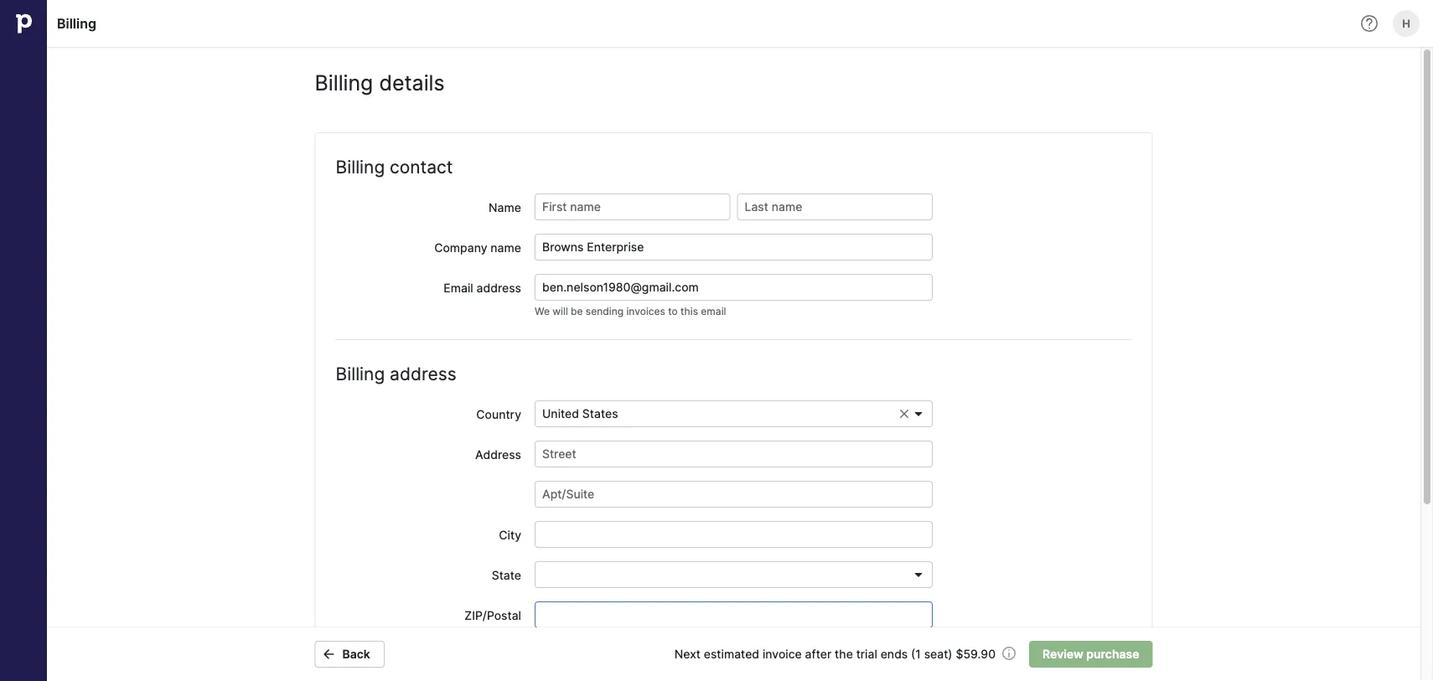 Task type: vqa. For each thing, say whether or not it's contained in the screenshot.
"Google"
no



Task type: locate. For each thing, give the bounding box(es) containing it.
color primary image
[[912, 407, 925, 421]]

name
[[489, 200, 521, 215]]

billing details
[[315, 70, 445, 96]]

Last name text field
[[737, 194, 933, 220]]

First name text field
[[535, 194, 731, 220]]

1 vertical spatial address
[[390, 363, 457, 384]]

country
[[476, 407, 521, 422]]

the
[[835, 648, 853, 662]]

to
[[668, 306, 678, 318]]

will
[[553, 306, 568, 318]]

color primary image left color primary icon
[[899, 408, 910, 420]]

sales
[[368, 649, 398, 663]]

color primary image inside back button
[[319, 648, 339, 661]]

we
[[535, 306, 550, 318]]

1 horizontal spatial color primary image
[[899, 408, 910, 420]]

None text field
[[535, 521, 933, 548], [535, 602, 933, 629], [535, 521, 933, 548], [535, 602, 933, 629]]

h button
[[1390, 7, 1423, 40]]

address for billing address
[[390, 363, 457, 384]]

color muted image
[[1003, 647, 1016, 661]]

contact
[[390, 156, 453, 177]]

0 horizontal spatial address
[[390, 363, 457, 384]]

0 vertical spatial address
[[477, 281, 521, 295]]

company
[[434, 241, 487, 255]]

None text field
[[535, 234, 933, 261]]

0 vertical spatial color primary image
[[899, 408, 910, 420]]

states
[[582, 407, 618, 421]]

color primary image left back
[[319, 648, 339, 661]]

name
[[491, 241, 521, 255]]

next
[[675, 648, 701, 662]]

Apt/Suite text field
[[535, 481, 933, 508]]

company name
[[434, 241, 521, 255]]

seat
[[924, 648, 948, 662]]

Street text field
[[535, 441, 933, 468]]

address
[[475, 448, 521, 462]]

color primary image
[[899, 408, 910, 420], [319, 648, 339, 661]]

1 vertical spatial color primary image
[[319, 648, 339, 661]]

we will be sending invoices to this email
[[535, 306, 726, 318]]

(optional)
[[468, 649, 521, 663]]

estimated
[[704, 648, 760, 662]]

(
[[911, 648, 916, 662]]

address
[[477, 281, 521, 295], [390, 363, 457, 384]]

1 horizontal spatial address
[[477, 281, 521, 295]]

billing
[[57, 15, 96, 31], [315, 70, 373, 96], [336, 156, 385, 177], [336, 363, 385, 384]]

$59.90
[[956, 648, 996, 662]]

this
[[681, 306, 698, 318]]

address for email address
[[477, 281, 521, 295]]

None email field
[[535, 274, 933, 301]]

state
[[492, 568, 521, 583]]

ends
[[881, 648, 908, 662]]

None field
[[535, 562, 933, 588]]

united
[[542, 407, 579, 421]]

billing contact
[[336, 156, 453, 177]]

1
[[916, 648, 921, 662]]

united states
[[542, 407, 618, 421]]

0 horizontal spatial color primary image
[[319, 648, 339, 661]]



Task type: describe. For each thing, give the bounding box(es) containing it.
h
[[1403, 17, 1411, 30]]

sending
[[586, 306, 624, 318]]

review purchase
[[1043, 648, 1140, 662]]

next estimated invoice after the trial ends ( 1 seat ) $59.90
[[675, 648, 996, 662]]

purchase
[[1087, 648, 1140, 662]]

color primary image inside 'united states' 'popup button'
[[899, 408, 910, 420]]

email
[[701, 306, 726, 318]]

back
[[342, 648, 370, 662]]

billing for billing contact
[[336, 156, 385, 177]]

open menu image
[[912, 568, 925, 582]]

invoice
[[763, 648, 802, 662]]

billing for billing details
[[315, 70, 373, 96]]

back button
[[315, 641, 385, 668]]

invoices
[[627, 306, 666, 318]]

home image
[[11, 11, 36, 36]]

after
[[805, 648, 832, 662]]

billing for billing address
[[336, 363, 385, 384]]

tax
[[401, 649, 419, 663]]

billing for billing
[[57, 15, 96, 31]]

United States field
[[535, 401, 933, 428]]

zip/postal
[[465, 609, 521, 623]]

123456789 text field
[[535, 642, 933, 669]]

number
[[422, 649, 465, 663]]

email
[[444, 281, 473, 295]]

details
[[379, 70, 445, 96]]

trial
[[856, 648, 878, 662]]

email address
[[444, 281, 521, 295]]

sales tax number (optional)
[[368, 649, 521, 663]]

review purchase button
[[1029, 641, 1153, 668]]

)
[[948, 648, 953, 662]]

united states button
[[535, 401, 933, 428]]

review
[[1043, 648, 1084, 662]]

quick help image
[[1360, 13, 1380, 34]]

billing address
[[336, 363, 457, 384]]

city
[[499, 528, 521, 542]]

be
[[571, 306, 583, 318]]



